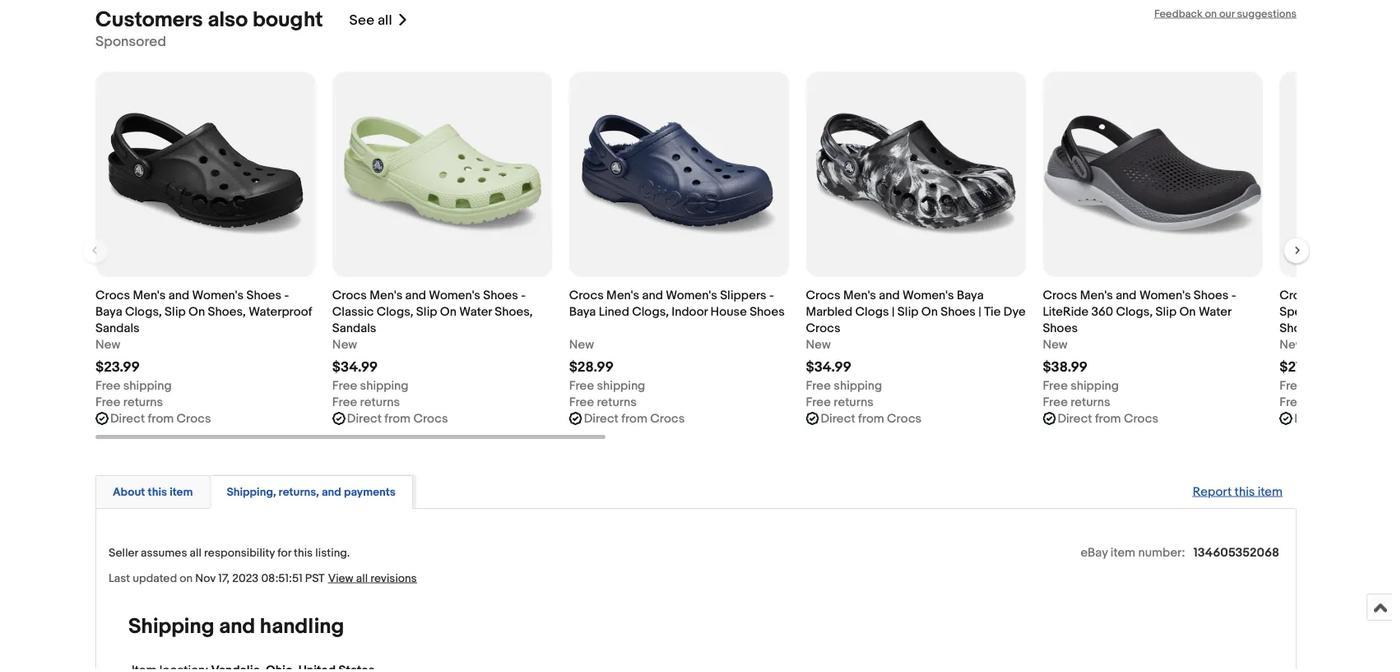 Task type: describe. For each thing, give the bounding box(es) containing it.
shoes, inside crocs men's and women's shoes - baya clogs, slip on shoes, waterproof sandals new $23.99 free shipping free returns
[[208, 305, 246, 319]]

literide
[[1043, 305, 1089, 319]]

revisions
[[371, 572, 417, 586]]

last
[[109, 572, 130, 586]]

men's for $38.99
[[1081, 288, 1114, 303]]

free returns text field for shipping
[[332, 394, 400, 411]]

shipping inside crocs women's and  new $27.99 free shipping free returns
[[1308, 379, 1357, 394]]

indoor
[[672, 305, 708, 319]]

marbled
[[806, 305, 853, 319]]

seller assumes all responsibility for this listing.
[[109, 547, 350, 561]]

See all text field
[[349, 12, 392, 29]]

updated
[[133, 572, 177, 586]]

shipping inside crocs men's and women's shoes - classic clogs, slip on water shoes, sandals new $34.99 free shipping free returns
[[360, 379, 409, 394]]

3 direct from crocs from the left
[[584, 412, 685, 426]]

see
[[349, 12, 375, 29]]

item for report this item
[[1259, 485, 1283, 500]]

134605352068
[[1194, 546, 1280, 561]]

3 free shipping text field from the left
[[1280, 378, 1357, 394]]

crocs men's and women's shoes - literide 360 clogs, slip on water shoes new $38.99 free shipping free returns
[[1043, 288, 1237, 410]]

crocs inside crocs men's and women's shoes - classic clogs, slip on water shoes, sandals new $34.99 free shipping free returns
[[332, 288, 367, 303]]

clogs, inside crocs men's and women's shoes - classic clogs, slip on water shoes, sandals new $34.99 free shipping free returns
[[377, 305, 414, 319]]

shoes inside crocs men's and women's slippers - baya lined clogs, indoor house shoes
[[750, 305, 785, 319]]

new text field for $38.99
[[1043, 337, 1068, 353]]

free returns text field for $38.99
[[1043, 394, 1111, 411]]

slip for $34.99
[[416, 305, 438, 319]]

crocs men's and women's shoes - classic clogs, slip on water shoes, sandals new $34.99 free shipping free returns
[[332, 288, 533, 410]]

returns,
[[279, 486, 319, 500]]

water inside crocs men's and women's shoes - literide 360 clogs, slip on water shoes new $38.99 free shipping free returns
[[1199, 305, 1232, 319]]

last updated on nov 17, 2023 08:51:51 pst view all revisions
[[109, 572, 417, 586]]

customers also bought
[[95, 7, 323, 33]]

shipping inside crocs men's and women's shoes - baya clogs, slip on shoes, waterproof sandals new $23.99 free shipping free returns
[[123, 379, 172, 394]]

returns inside crocs men's and women's shoes - classic clogs, slip on water shoes, sandals new $34.99 free shipping free returns
[[360, 395, 400, 410]]

1 horizontal spatial item
[[1111, 546, 1136, 561]]

3 direct from the left
[[584, 412, 619, 426]]

1 | from the left
[[892, 305, 895, 319]]

360
[[1092, 305, 1114, 319]]

3 new text field from the left
[[1280, 337, 1305, 353]]

suggestions
[[1238, 7, 1297, 20]]

direct for $23.99
[[110, 412, 145, 426]]

feedback on our suggestions
[[1155, 7, 1297, 20]]

women's for $23.99
[[192, 288, 244, 303]]

crocs inside crocs men's and women's shoes - baya clogs, slip on shoes, waterproof sandals new $23.99 free shipping free returns
[[95, 288, 130, 303]]

$34.99 inside crocs men's and women's baya marbled clogs | slip on shoes | tie dye crocs new $34.99 free shipping free returns
[[806, 359, 852, 377]]

free returns text field for $28.99
[[569, 394, 637, 411]]

1 horizontal spatial this
[[294, 547, 313, 561]]

listing.
[[315, 547, 350, 561]]

$23.99
[[95, 359, 140, 377]]

1 horizontal spatial on
[[1206, 7, 1218, 20]]

water inside crocs men's and women's shoes - classic clogs, slip on water shoes, sandals new $34.99 free shipping free returns
[[460, 305, 492, 319]]

2 | from the left
[[979, 305, 982, 319]]

and for crocs women's and  new $27.99 free shipping free returns
[[1372, 288, 1393, 303]]

direct from crocs text field for crocs
[[821, 411, 922, 427]]

shoes, inside crocs men's and women's shoes - classic clogs, slip on water shoes, sandals new $34.99 free shipping free returns
[[495, 305, 533, 319]]

nov
[[195, 572, 216, 586]]

new inside crocs men's and women's shoes - baya clogs, slip on shoes, waterproof sandals new $23.99 free shipping free returns
[[95, 338, 120, 352]]

and for shipping, returns, and payments
[[322, 486, 342, 500]]

view all revisions link
[[325, 571, 417, 586]]

from for $34.99
[[385, 412, 411, 426]]

direct from crocs for $23.99
[[110, 412, 211, 426]]

and for crocs men's and women's slippers - baya lined clogs, indoor house shoes
[[643, 288, 663, 303]]

slip for crocs
[[898, 305, 919, 319]]

this for about
[[148, 486, 167, 500]]

customers
[[95, 7, 203, 33]]

women's inside crocs men's and women's slippers - baya lined clogs, indoor house shoes
[[666, 288, 718, 303]]

shipping inside "new $28.99 free shipping free returns"
[[597, 379, 646, 394]]

report this item link
[[1185, 477, 1292, 508]]

and for crocs men's and women's shoes - baya clogs, slip on shoes, waterproof sandals new $23.99 free shipping free returns
[[169, 288, 189, 303]]

item for about this item
[[170, 486, 193, 500]]

$23.99 text field
[[95, 359, 140, 377]]

returns inside crocs men's and women's shoes - baya clogs, slip on shoes, waterproof sandals new $23.99 free shipping free returns
[[123, 395, 163, 410]]

men's inside crocs men's and women's slippers - baya lined clogs, indoor house shoes
[[607, 288, 640, 303]]

crocs men's and women's shoes - baya clogs, slip on shoes, waterproof sandals new $23.99 free shipping free returns
[[95, 288, 312, 410]]

about
[[113, 486, 145, 500]]

report this item
[[1193, 485, 1283, 500]]

feedback on our suggestions link
[[1155, 7, 1297, 20]]

crocs inside crocs men's and women's shoes - literide 360 clogs, slip on water shoes new $38.99 free shipping free returns
[[1043, 288, 1078, 303]]

new inside crocs men's and women's shoes - classic clogs, slip on water shoes, sandals new $34.99 free shipping free returns
[[332, 338, 357, 352]]

new text field for $34.99
[[332, 337, 357, 353]]

returns inside crocs men's and women's shoes - literide 360 clogs, slip on water shoes new $38.99 free shipping free returns
[[1071, 395, 1111, 410]]

- for $34.99
[[521, 288, 526, 303]]

$34.99 text field for shipping
[[332, 359, 378, 377]]

direct from crocs for crocs
[[821, 412, 922, 426]]

from for crocs
[[859, 412, 885, 426]]

$28.99
[[569, 359, 614, 377]]

free shipping text field for shipping
[[1043, 378, 1120, 394]]

tie
[[985, 305, 1001, 319]]

sandals for $23.99
[[95, 321, 140, 336]]

shipping inside crocs men's and women's shoes - literide 360 clogs, slip on water shoes new $38.99 free shipping free returns
[[1071, 379, 1120, 394]]

on for $23.99
[[189, 305, 205, 319]]

- for $23.99
[[284, 288, 289, 303]]



Task type: vqa. For each thing, say whether or not it's contained in the screenshot.
Carpets corresponding to Rugs & Carpets
no



Task type: locate. For each thing, give the bounding box(es) containing it.
1 women's from the left
[[192, 288, 244, 303]]

women's
[[192, 288, 244, 303], [429, 288, 481, 303], [666, 288, 718, 303], [903, 288, 955, 303], [1140, 288, 1192, 303], [1318, 288, 1369, 303]]

men's inside crocs men's and women's baya marbled clogs | slip on shoes | tie dye crocs new $34.99 free shipping free returns
[[844, 288, 877, 303]]

Direct from Crocs text field
[[1058, 411, 1159, 427]]

1 horizontal spatial free shipping text field
[[332, 378, 409, 394]]

ebay item number: 134605352068
[[1081, 546, 1280, 561]]

1 shipping from the left
[[123, 379, 172, 394]]

2 returns from the left
[[360, 395, 400, 410]]

0 horizontal spatial new text field
[[806, 337, 831, 353]]

this right about
[[148, 486, 167, 500]]

| left tie
[[979, 305, 982, 319]]

new
[[95, 338, 120, 352], [332, 338, 357, 352], [569, 338, 594, 352], [806, 338, 831, 352], [1043, 338, 1068, 352], [1280, 338, 1305, 352]]

4 from from the left
[[859, 412, 885, 426]]

4 shipping from the left
[[834, 379, 883, 394]]

2 horizontal spatial free shipping text field
[[1280, 378, 1357, 394]]

2 women's from the left
[[429, 288, 481, 303]]

clogs, right lined in the left of the page
[[632, 305, 669, 319]]

3 free returns text field from the left
[[1043, 394, 1111, 411]]

direct from crocs text field for $34.99
[[347, 411, 448, 427]]

and for crocs men's and women's baya marbled clogs | slip on shoes | tie dye crocs new $34.99 free shipping free returns
[[880, 288, 900, 303]]

slip inside crocs men's and women's shoes - classic clogs, slip on water shoes, sandals new $34.99 free shipping free returns
[[416, 305, 438, 319]]

3 men's from the left
[[607, 288, 640, 303]]

shipping inside crocs men's and women's baya marbled clogs | slip on shoes | tie dye crocs new $34.99 free shipping free returns
[[834, 379, 883, 394]]

2 water from the left
[[1199, 305, 1232, 319]]

0 vertical spatial on
[[1206, 7, 1218, 20]]

and inside crocs women's and  new $27.99 free shipping free returns
[[1372, 288, 1393, 303]]

1 horizontal spatial water
[[1199, 305, 1232, 319]]

$34.99 text field down classic
[[332, 359, 378, 377]]

payments
[[344, 486, 396, 500]]

1 new text field from the left
[[806, 337, 831, 353]]

2 direct from crocs from the left
[[347, 412, 448, 426]]

baya for crocs men's and women's shoes - baya clogs, slip on shoes, waterproof sandals new $23.99 free shipping free returns
[[95, 305, 122, 319]]

5 new from the left
[[1043, 338, 1068, 352]]

and inside crocs men's and women's baya marbled clogs | slip on shoes | tie dye crocs new $34.99 free shipping free returns
[[880, 288, 900, 303]]

slip inside crocs men's and women's shoes - baya clogs, slip on shoes, waterproof sandals new $23.99 free shipping free returns
[[165, 305, 186, 319]]

0 horizontal spatial item
[[170, 486, 193, 500]]

2 clogs, from the left
[[377, 305, 414, 319]]

$34.99 down the marbled
[[806, 359, 852, 377]]

5 returns from the left
[[1071, 395, 1111, 410]]

5 direct from crocs from the left
[[1058, 412, 1159, 426]]

house
[[711, 305, 747, 319]]

6 direct from crocs from the left
[[1295, 412, 1393, 426]]

2 men's from the left
[[370, 288, 403, 303]]

0 horizontal spatial shoes,
[[208, 305, 246, 319]]

3 clogs, from the left
[[632, 305, 669, 319]]

1 new from the left
[[95, 338, 120, 352]]

1 horizontal spatial shoes,
[[495, 305, 533, 319]]

3 on from the left
[[922, 305, 938, 319]]

seller
[[109, 547, 138, 561]]

1 free shipping text field from the left
[[806, 378, 883, 394]]

2 direct from crocs text field from the left
[[347, 411, 448, 427]]

sponsored
[[95, 33, 166, 50]]

3 shipping from the left
[[597, 379, 646, 394]]

clogs, inside crocs men's and women's shoes - literide 360 clogs, slip on water shoes new $38.99 free shipping free returns
[[1117, 305, 1154, 319]]

2 sandals from the left
[[332, 321, 377, 336]]

1 clogs, from the left
[[125, 305, 162, 319]]

and inside crocs men's and women's shoes - classic clogs, slip on water shoes, sandals new $34.99 free shipping free returns
[[406, 288, 426, 303]]

dye
[[1004, 305, 1026, 319]]

men's inside crocs men's and women's shoes - literide 360 clogs, slip on water shoes new $38.99 free shipping free returns
[[1081, 288, 1114, 303]]

free shipping text field down the marbled
[[806, 378, 883, 394]]

on inside crocs men's and women's baya marbled clogs | slip on shoes | tie dye crocs new $34.99 free shipping free returns
[[922, 305, 938, 319]]

2023
[[232, 572, 259, 586]]

free returns text field down $38.99
[[1043, 394, 1111, 411]]

and inside crocs men's and women's shoes - baya clogs, slip on shoes, waterproof sandals new $23.99 free shipping free returns
[[169, 288, 189, 303]]

item inside button
[[170, 486, 193, 500]]

and inside crocs men's and women's slippers - baya lined clogs, indoor house shoes
[[643, 288, 663, 303]]

$34.99 inside crocs men's and women's shoes - classic clogs, slip on water shoes, sandals new $34.99 free shipping free returns
[[332, 359, 378, 377]]

view
[[328, 572, 354, 586]]

all up nov
[[190, 547, 202, 561]]

2 $34.99 text field from the left
[[806, 359, 852, 377]]

5 direct from the left
[[1058, 412, 1093, 426]]

3 new text field from the left
[[569, 337, 594, 353]]

0 horizontal spatial $34.99 text field
[[332, 359, 378, 377]]

slip inside crocs men's and women's baya marbled clogs | slip on shoes | tie dye crocs new $34.99 free shipping free returns
[[898, 305, 919, 319]]

2 shipping from the left
[[360, 379, 409, 394]]

women's inside crocs women's and  new $27.99 free shipping free returns
[[1318, 288, 1369, 303]]

new text field down classic
[[332, 337, 357, 353]]

shipping down the "$27.99" text box
[[1308, 379, 1357, 394]]

4 returns from the left
[[834, 395, 874, 410]]

free shipping text field down $23.99 'text box'
[[95, 378, 172, 394]]

new down classic
[[332, 338, 357, 352]]

5 women's from the left
[[1140, 288, 1192, 303]]

crocs inside crocs men's and women's slippers - baya lined clogs, indoor house shoes
[[569, 288, 604, 303]]

on inside crocs men's and women's shoes - literide 360 clogs, slip on water shoes new $38.99 free shipping free returns
[[1180, 305, 1197, 319]]

shipping
[[123, 379, 172, 394], [360, 379, 409, 394], [597, 379, 646, 394], [834, 379, 883, 394], [1071, 379, 1120, 394], [1308, 379, 1357, 394]]

| right clogs on the top of page
[[892, 305, 895, 319]]

slippers
[[720, 288, 767, 303]]

crocs men's and women's slippers - baya lined clogs, indoor house shoes
[[569, 288, 785, 319]]

1 men's from the left
[[133, 288, 166, 303]]

4 slip from the left
[[1156, 305, 1177, 319]]

2 free shipping text field from the left
[[332, 378, 409, 394]]

direct for crocs
[[821, 412, 856, 426]]

2 from from the left
[[385, 412, 411, 426]]

Direct from Crocs text field
[[110, 411, 211, 427], [347, 411, 448, 427], [584, 411, 685, 427], [821, 411, 922, 427], [1295, 411, 1393, 427]]

men's for $34.99
[[370, 288, 403, 303]]

and for crocs men's and women's shoes - literide 360 clogs, slip on water shoes new $38.99 free shipping free returns
[[1116, 288, 1137, 303]]

shoes inside crocs men's and women's shoes - baya clogs, slip on shoes, waterproof sandals new $23.99 free shipping free returns
[[247, 288, 282, 303]]

6 from from the left
[[1333, 412, 1359, 426]]

0 horizontal spatial free shipping text field
[[95, 378, 172, 394]]

2 $34.99 from the left
[[806, 359, 852, 377]]

1 on from the left
[[189, 305, 205, 319]]

2 new text field from the left
[[1043, 337, 1068, 353]]

direct for $34.99
[[347, 412, 382, 426]]

and inside button
[[322, 486, 342, 500]]

slip
[[165, 305, 186, 319], [416, 305, 438, 319], [898, 305, 919, 319], [1156, 305, 1177, 319]]

new inside crocs women's and  new $27.99 free shipping free returns
[[1280, 338, 1305, 352]]

-
[[284, 288, 289, 303], [521, 288, 526, 303], [770, 288, 775, 303], [1232, 288, 1237, 303]]

crocs inside text field
[[1125, 412, 1159, 426]]

men's for crocs
[[844, 288, 877, 303]]

2 shoes, from the left
[[495, 305, 533, 319]]

direct from crocs for $38.99
[[1058, 412, 1159, 426]]

crocs men's and women's baya marbled clogs | slip on shoes | tie dye crocs new $34.99 free shipping free returns
[[806, 288, 1026, 410]]

1 horizontal spatial |
[[979, 305, 982, 319]]

$34.99
[[332, 359, 378, 377], [806, 359, 852, 377]]

4 clogs, from the left
[[1117, 305, 1154, 319]]

bought
[[253, 7, 323, 33]]

2 horizontal spatial baya
[[957, 288, 984, 303]]

all right the see
[[378, 12, 392, 29]]

0 horizontal spatial free shipping text field
[[806, 378, 883, 394]]

report
[[1193, 485, 1233, 500]]

from inside text field
[[1096, 412, 1122, 426]]

17,
[[218, 572, 230, 586]]

item right about
[[170, 486, 193, 500]]

on left our at right top
[[1206, 7, 1218, 20]]

also
[[208, 7, 248, 33]]

shipping down classic
[[360, 379, 409, 394]]

1 direct from crocs text field from the left
[[110, 411, 211, 427]]

men's inside crocs men's and women's shoes - baya clogs, slip on shoes, waterproof sandals new $23.99 free shipping free returns
[[133, 288, 166, 303]]

3 - from the left
[[770, 288, 775, 303]]

on for crocs
[[922, 305, 938, 319]]

sandals for $34.99
[[332, 321, 377, 336]]

direct from crocs
[[110, 412, 211, 426], [347, 412, 448, 426], [584, 412, 685, 426], [821, 412, 922, 426], [1058, 412, 1159, 426], [1295, 412, 1393, 426]]

this for report
[[1235, 485, 1256, 500]]

waterproof
[[249, 305, 312, 319]]

new text field up $38.99
[[1043, 337, 1068, 353]]

6 shipping from the left
[[1308, 379, 1357, 394]]

4 direct from the left
[[821, 412, 856, 426]]

shoes inside crocs men's and women's baya marbled clogs | slip on shoes | tie dye crocs new $34.99 free shipping free returns
[[941, 305, 976, 319]]

- for $38.99
[[1232, 288, 1237, 303]]

women's inside crocs men's and women's shoes - baya clogs, slip on shoes, waterproof sandals new $23.99 free shipping free returns
[[192, 288, 244, 303]]

5 from from the left
[[1096, 412, 1122, 426]]

new up $23.99
[[95, 338, 120, 352]]

3 new from the left
[[569, 338, 594, 352]]

free shipping text field for $34.99
[[332, 378, 409, 394]]

women's for $34.99
[[429, 288, 481, 303]]

6 women's from the left
[[1318, 288, 1369, 303]]

1 slip from the left
[[165, 305, 186, 319]]

shipping
[[128, 614, 214, 640]]

lined
[[599, 305, 630, 319]]

2 horizontal spatial this
[[1235, 485, 1256, 500]]

and inside crocs men's and women's shoes - literide 360 clogs, slip on water shoes new $38.99 free shipping free returns
[[1116, 288, 1137, 303]]

crocs
[[95, 288, 130, 303], [332, 288, 367, 303], [569, 288, 604, 303], [806, 288, 841, 303], [1043, 288, 1078, 303], [1280, 288, 1315, 303], [806, 321, 841, 336], [177, 412, 211, 426], [414, 412, 448, 426], [651, 412, 685, 426], [888, 412, 922, 426], [1125, 412, 1159, 426], [1362, 412, 1393, 426]]

new text field down the marbled
[[806, 337, 831, 353]]

3 direct from crocs text field from the left
[[584, 411, 685, 427]]

crocs women's and  new $27.99 free shipping free returns
[[1280, 288, 1393, 410]]

from for $38.99
[[1096, 412, 1122, 426]]

clogs, inside crocs men's and women's slippers - baya lined clogs, indoor house shoes
[[632, 305, 669, 319]]

on inside crocs men's and women's shoes - baya clogs, slip on shoes, waterproof sandals new $23.99 free shipping free returns
[[189, 305, 205, 319]]

4 women's from the left
[[903, 288, 955, 303]]

new text field up $28.99 text field
[[569, 337, 594, 353]]

Free shipping text field
[[95, 378, 172, 394], [332, 378, 409, 394], [569, 378, 646, 394]]

3 slip from the left
[[898, 305, 919, 319]]

1 returns from the left
[[123, 395, 163, 410]]

1 horizontal spatial $34.99
[[806, 359, 852, 377]]

Free returns text field
[[95, 394, 163, 411], [569, 394, 637, 411], [1043, 394, 1111, 411], [1280, 394, 1348, 411]]

$38.99
[[1043, 359, 1088, 377]]

5 direct from crocs text field from the left
[[1295, 411, 1393, 427]]

about this item
[[113, 486, 193, 500]]

tab list containing about this item
[[95, 473, 1297, 510]]

1 sandals from the left
[[95, 321, 140, 336]]

1 - from the left
[[284, 288, 289, 303]]

baya inside crocs men's and women's slippers - baya lined clogs, indoor house shoes
[[569, 305, 596, 319]]

free returns text field for $27.99
[[1280, 394, 1348, 411]]

water
[[460, 305, 492, 319], [1199, 305, 1232, 319]]

all
[[378, 12, 392, 29], [190, 547, 202, 561], [356, 572, 368, 586]]

all right the view
[[356, 572, 368, 586]]

on
[[189, 305, 205, 319], [440, 305, 457, 319], [922, 305, 938, 319], [1180, 305, 1197, 319]]

free shipping text field down classic
[[332, 378, 409, 394]]

3 returns from the left
[[597, 395, 637, 410]]

$27.99
[[1280, 359, 1323, 377]]

1 new text field from the left
[[95, 337, 120, 353]]

women's for crocs
[[903, 288, 955, 303]]

0 horizontal spatial on
[[180, 572, 193, 586]]

all inside 'link'
[[378, 12, 392, 29]]

2 horizontal spatial free shipping text field
[[569, 378, 646, 394]]

returns inside "new $28.99 free shipping free returns"
[[597, 395, 637, 410]]

men's up $23.99
[[133, 288, 166, 303]]

2 free returns text field from the left
[[806, 394, 874, 411]]

baya inside crocs men's and women's shoes - baya clogs, slip on shoes, waterproof sandals new $23.99 free shipping free returns
[[95, 305, 122, 319]]

0 vertical spatial all
[[378, 12, 392, 29]]

new up $28.99 text field
[[569, 338, 594, 352]]

shipping down clogs on the top of page
[[834, 379, 883, 394]]

2 - from the left
[[521, 288, 526, 303]]

clogs, up $23.99 'text box'
[[125, 305, 162, 319]]

this
[[1235, 485, 1256, 500], [148, 486, 167, 500], [294, 547, 313, 561]]

0 horizontal spatial all
[[190, 547, 202, 561]]

08:51:51
[[261, 572, 303, 586]]

direct for $38.99
[[1058, 412, 1093, 426]]

1 water from the left
[[460, 305, 492, 319]]

$28.99 text field
[[569, 359, 614, 377]]

about this item button
[[113, 485, 193, 500]]

|
[[892, 305, 895, 319], [979, 305, 982, 319]]

3 women's from the left
[[666, 288, 718, 303]]

1 horizontal spatial free shipping text field
[[1043, 378, 1120, 394]]

Sponsored text field
[[95, 33, 166, 50]]

ebay
[[1081, 546, 1109, 561]]

number:
[[1139, 546, 1186, 561]]

free shipping text field for $34.99
[[806, 378, 883, 394]]

new up $38.99
[[1043, 338, 1068, 352]]

2 on from the left
[[440, 305, 457, 319]]

4 men's from the left
[[844, 288, 877, 303]]

free shipping text field down $38.99
[[1043, 378, 1120, 394]]

2 horizontal spatial new text field
[[569, 337, 594, 353]]

2 free returns text field from the left
[[569, 394, 637, 411]]

new $28.99 free shipping free returns
[[569, 338, 646, 410]]

new inside crocs men's and women's shoes - literide 360 clogs, slip on water shoes new $38.99 free shipping free returns
[[1043, 338, 1068, 352]]

handling
[[260, 614, 344, 640]]

4 direct from crocs text field from the left
[[821, 411, 922, 427]]

0 horizontal spatial new text field
[[95, 337, 120, 353]]

new text field for $23.99
[[95, 337, 120, 353]]

sandals up $23.99
[[95, 321, 140, 336]]

shipping down $23.99 'text box'
[[123, 379, 172, 394]]

1 horizontal spatial free returns text field
[[806, 394, 874, 411]]

$34.99 text field down the marbled
[[806, 359, 852, 377]]

4 - from the left
[[1232, 288, 1237, 303]]

women's inside crocs men's and women's shoes - classic clogs, slip on water shoes, sandals new $34.99 free shipping free returns
[[429, 288, 481, 303]]

2 slip from the left
[[416, 305, 438, 319]]

feedback
[[1155, 7, 1203, 20]]

2 new from the left
[[332, 338, 357, 352]]

new text field for crocs
[[806, 337, 831, 353]]

from
[[148, 412, 174, 426], [385, 412, 411, 426], [622, 412, 648, 426], [859, 412, 885, 426], [1096, 412, 1122, 426], [1333, 412, 1359, 426]]

4 new from the left
[[806, 338, 831, 352]]

shipping down $28.99
[[597, 379, 646, 394]]

2 free shipping text field from the left
[[1043, 378, 1120, 394]]

0 horizontal spatial baya
[[95, 305, 122, 319]]

1 horizontal spatial new text field
[[332, 337, 357, 353]]

men's up lined in the left of the page
[[607, 288, 640, 303]]

item
[[1259, 485, 1283, 500], [170, 486, 193, 500], [1111, 546, 1136, 561]]

returns inside crocs women's and  new $27.99 free shipping free returns
[[1308, 395, 1348, 410]]

new inside "new $28.99 free shipping free returns"
[[569, 338, 594, 352]]

shoes
[[247, 288, 282, 303], [484, 288, 519, 303], [1194, 288, 1230, 303], [750, 305, 785, 319], [941, 305, 976, 319], [1043, 321, 1078, 336]]

on
[[1206, 7, 1218, 20], [180, 572, 193, 586]]

New text field
[[806, 337, 831, 353], [1043, 337, 1068, 353], [1280, 337, 1305, 353]]

men's for $23.99
[[133, 288, 166, 303]]

direct from crocs for $34.99
[[347, 412, 448, 426]]

- inside crocs men's and women's shoes - literide 360 clogs, slip on water shoes new $38.99 free shipping free returns
[[1232, 288, 1237, 303]]

for
[[278, 547, 291, 561]]

4 free returns text field from the left
[[1280, 394, 1348, 411]]

sandals down classic
[[332, 321, 377, 336]]

1 free returns text field from the left
[[332, 394, 400, 411]]

direct from crocs text field for $23.99
[[110, 411, 211, 427]]

clogs, right 360
[[1117, 305, 1154, 319]]

women's inside crocs men's and women's shoes - literide 360 clogs, slip on water shoes new $38.99 free shipping free returns
[[1140, 288, 1192, 303]]

item right ebay
[[1111, 546, 1136, 561]]

free returns text field for $23.99
[[95, 394, 163, 411]]

direct inside text field
[[1058, 412, 1093, 426]]

5 shipping from the left
[[1071, 379, 1120, 394]]

1 horizontal spatial all
[[356, 572, 368, 586]]

free shipping text field down the "$27.99" text box
[[1280, 378, 1357, 394]]

returns inside crocs men's and women's baya marbled clogs | slip on shoes | tie dye crocs new $34.99 free shipping free returns
[[834, 395, 874, 410]]

clogs, right classic
[[377, 305, 414, 319]]

shipping and handling
[[128, 614, 344, 640]]

free returns text field down $23.99
[[95, 394, 163, 411]]

classic
[[332, 305, 374, 319]]

$34.99 text field
[[332, 359, 378, 377], [806, 359, 852, 377]]

sandals
[[95, 321, 140, 336], [332, 321, 377, 336]]

$27.99 text field
[[1280, 359, 1323, 377]]

3 free shipping text field from the left
[[569, 378, 646, 394]]

2 horizontal spatial item
[[1259, 485, 1283, 500]]

new up the "$27.99" text box
[[1280, 338, 1305, 352]]

assumes
[[141, 547, 187, 561]]

baya
[[957, 288, 984, 303], [95, 305, 122, 319], [569, 305, 596, 319]]

new inside crocs men's and women's baya marbled clogs | slip on shoes | tie dye crocs new $34.99 free shipping free returns
[[806, 338, 831, 352]]

Free shipping text field
[[806, 378, 883, 394], [1043, 378, 1120, 394], [1280, 378, 1357, 394]]

and for crocs men's and women's shoes - classic clogs, slip on water shoes, sandals new $34.99 free shipping free returns
[[406, 288, 426, 303]]

free shipping text field down $28.99
[[569, 378, 646, 394]]

this right for
[[294, 547, 313, 561]]

0 horizontal spatial this
[[148, 486, 167, 500]]

1 vertical spatial all
[[190, 547, 202, 561]]

free returns text field for $34.99
[[806, 394, 874, 411]]

- inside crocs men's and women's shoes - classic clogs, slip on water shoes, sandals new $34.99 free shipping free returns
[[521, 288, 526, 303]]

free returns text field down the "$27.99" text box
[[1280, 394, 1348, 411]]

5 men's from the left
[[1081, 288, 1114, 303]]

$34.99 text field for $34.99
[[806, 359, 852, 377]]

our
[[1220, 7, 1235, 20]]

0 horizontal spatial $34.99
[[332, 359, 378, 377]]

free
[[95, 379, 121, 394], [332, 379, 358, 394], [569, 379, 594, 394], [806, 379, 831, 394], [1043, 379, 1068, 394], [1280, 379, 1305, 394], [95, 395, 121, 410], [332, 395, 358, 410], [569, 395, 594, 410], [806, 395, 831, 410], [1043, 395, 1068, 410], [1280, 395, 1305, 410]]

responsibility
[[204, 547, 275, 561]]

sandals inside crocs men's and women's shoes - baya clogs, slip on shoes, waterproof sandals new $23.99 free shipping free returns
[[95, 321, 140, 336]]

crocs inside crocs women's and  new $27.99 free shipping free returns
[[1280, 288, 1315, 303]]

returns
[[123, 395, 163, 410], [360, 395, 400, 410], [597, 395, 637, 410], [834, 395, 874, 410], [1071, 395, 1111, 410], [1308, 395, 1348, 410]]

1 from from the left
[[148, 412, 174, 426]]

6 direct from the left
[[1295, 412, 1330, 426]]

slip inside crocs men's and women's shoes - literide 360 clogs, slip on water shoes new $38.99 free shipping free returns
[[1156, 305, 1177, 319]]

shipping, returns, and payments button
[[227, 485, 396, 500]]

shipping down $38.99
[[1071, 379, 1120, 394]]

women's inside crocs men's and women's baya marbled clogs | slip on shoes | tie dye crocs new $34.99 free shipping free returns
[[903, 288, 955, 303]]

6 returns from the left
[[1308, 395, 1348, 410]]

baya inside crocs men's and women's baya marbled clogs | slip on shoes | tie dye crocs new $34.99 free shipping free returns
[[957, 288, 984, 303]]

clogs
[[856, 305, 890, 319]]

0 horizontal spatial |
[[892, 305, 895, 319]]

shoes inside crocs men's and women's shoes - classic clogs, slip on water shoes, sandals new $34.99 free shipping free returns
[[484, 288, 519, 303]]

men's up 360
[[1081, 288, 1114, 303]]

1 $34.99 text field from the left
[[332, 359, 378, 377]]

$34.99 down classic
[[332, 359, 378, 377]]

and
[[169, 288, 189, 303], [406, 288, 426, 303], [643, 288, 663, 303], [880, 288, 900, 303], [1116, 288, 1137, 303], [1372, 288, 1393, 303], [322, 486, 342, 500], [219, 614, 255, 640]]

tab list
[[95, 473, 1297, 510]]

New text field
[[95, 337, 120, 353], [332, 337, 357, 353], [569, 337, 594, 353]]

1 free returns text field from the left
[[95, 394, 163, 411]]

shoes,
[[208, 305, 246, 319], [495, 305, 533, 319]]

1 shoes, from the left
[[208, 305, 246, 319]]

1 direct from crocs from the left
[[110, 412, 211, 426]]

on for $34.99
[[440, 305, 457, 319]]

1 horizontal spatial baya
[[569, 305, 596, 319]]

0 horizontal spatial water
[[460, 305, 492, 319]]

this right report
[[1235, 485, 1256, 500]]

1 $34.99 from the left
[[332, 359, 378, 377]]

1 horizontal spatial $34.99 text field
[[806, 359, 852, 377]]

3 from from the left
[[622, 412, 648, 426]]

from for $23.99
[[148, 412, 174, 426]]

1 horizontal spatial new text field
[[1043, 337, 1068, 353]]

shipping,
[[227, 486, 276, 500]]

new down the marbled
[[806, 338, 831, 352]]

direct
[[110, 412, 145, 426], [347, 412, 382, 426], [584, 412, 619, 426], [821, 412, 856, 426], [1058, 412, 1093, 426], [1295, 412, 1330, 426]]

0 horizontal spatial sandals
[[95, 321, 140, 336]]

2 direct from the left
[[347, 412, 382, 426]]

women's for $38.99
[[1140, 288, 1192, 303]]

men's up classic
[[370, 288, 403, 303]]

- inside crocs men's and women's slippers - baya lined clogs, indoor house shoes
[[770, 288, 775, 303]]

see all
[[349, 12, 392, 29]]

clogs,
[[125, 305, 162, 319], [377, 305, 414, 319], [632, 305, 669, 319], [1117, 305, 1154, 319]]

4 on from the left
[[1180, 305, 1197, 319]]

2 horizontal spatial new text field
[[1280, 337, 1305, 353]]

shipping, returns, and payments
[[227, 486, 396, 500]]

men's up clogs on the top of page
[[844, 288, 877, 303]]

on inside crocs men's and women's shoes - classic clogs, slip on water shoes, sandals new $34.99 free shipping free returns
[[440, 305, 457, 319]]

1 free shipping text field from the left
[[95, 378, 172, 394]]

men's inside crocs men's and women's shoes - classic clogs, slip on water shoes, sandals new $34.99 free shipping free returns
[[370, 288, 403, 303]]

sandals inside crocs men's and women's shoes - classic clogs, slip on water shoes, sandals new $34.99 free shipping free returns
[[332, 321, 377, 336]]

2 vertical spatial all
[[356, 572, 368, 586]]

this inside button
[[148, 486, 167, 500]]

1 vertical spatial on
[[180, 572, 193, 586]]

see all link
[[349, 7, 409, 33]]

slip for $23.99
[[165, 305, 186, 319]]

free shipping text field for $23.99
[[95, 378, 172, 394]]

$38.99 text field
[[1043, 359, 1088, 377]]

baya for crocs men's and women's slippers - baya lined clogs, indoor house shoes
[[569, 305, 596, 319]]

2 horizontal spatial all
[[378, 12, 392, 29]]

1 direct from the left
[[110, 412, 145, 426]]

0 horizontal spatial free returns text field
[[332, 394, 400, 411]]

new text field up the "$27.99" text box
[[1280, 337, 1305, 353]]

Free returns text field
[[332, 394, 400, 411], [806, 394, 874, 411]]

pst
[[305, 572, 325, 586]]

2 new text field from the left
[[332, 337, 357, 353]]

new text field up $23.99
[[95, 337, 120, 353]]

item right report
[[1259, 485, 1283, 500]]

6 new from the left
[[1280, 338, 1305, 352]]

1 horizontal spatial sandals
[[332, 321, 377, 336]]

clogs, inside crocs men's and women's shoes - baya clogs, slip on shoes, waterproof sandals new $23.99 free shipping free returns
[[125, 305, 162, 319]]

free returns text field down $28.99
[[569, 394, 637, 411]]

- inside crocs men's and women's shoes - baya clogs, slip on shoes, waterproof sandals new $23.99 free shipping free returns
[[284, 288, 289, 303]]

4 direct from crocs from the left
[[821, 412, 922, 426]]

on left nov
[[180, 572, 193, 586]]

men's
[[133, 288, 166, 303], [370, 288, 403, 303], [607, 288, 640, 303], [844, 288, 877, 303], [1081, 288, 1114, 303]]



